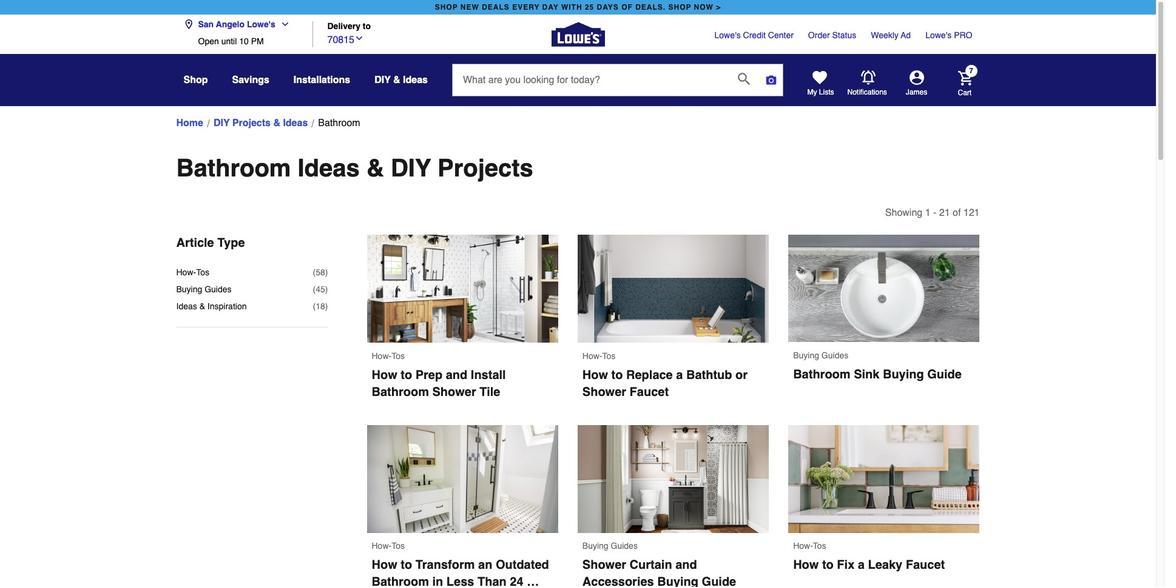 Task type: vqa. For each thing, say whether or not it's contained in the screenshot.
bottom )
yes



Task type: locate. For each thing, give the bounding box(es) containing it.
2 horizontal spatial guides
[[822, 351, 849, 361]]

how-tos for how to replace a bathtub or shower faucet
[[583, 351, 616, 361]]

1 vertical spatial chevron down image
[[354, 33, 364, 43]]

days
[[597, 3, 619, 12]]

lowe's pro
[[926, 30, 973, 40]]

0 vertical spatial buying guides
[[176, 285, 232, 294]]

projects
[[232, 118, 271, 129], [438, 154, 533, 182]]

until
[[221, 36, 237, 46]]

how to replace a bathtub or shower faucet
[[583, 368, 751, 399]]

1 vertical spatial buying guides
[[793, 351, 849, 361]]

how
[[372, 368, 397, 382], [583, 368, 608, 382], [372, 558, 397, 572], [793, 558, 819, 572]]

3 ) from the top
[[325, 302, 328, 311]]

0 horizontal spatial chevron down image
[[275, 19, 290, 29]]

0 vertical spatial guide
[[927, 368, 962, 382]]

bathroom ideas & diy projects
[[176, 154, 533, 182]]

shop button
[[184, 69, 208, 91]]

home
[[176, 118, 203, 129]]

to left replace
[[611, 368, 623, 382]]

chevron down image inside 70815 button
[[354, 33, 364, 43]]

diy projects & ideas link
[[214, 116, 308, 130]]

lowe's left credit
[[715, 30, 741, 40]]

1 vertical spatial a
[[858, 558, 865, 572]]

0 horizontal spatial buying guides
[[176, 285, 232, 294]]

to left fix
[[822, 558, 834, 572]]

lowe's up pm
[[247, 19, 275, 29]]

1 horizontal spatial guides
[[611, 541, 638, 551]]

bathroom left sink
[[793, 368, 851, 382]]

with
[[561, 3, 582, 12]]

how inside how to prep and install bathroom shower tile
[[372, 368, 397, 382]]

1 horizontal spatial buying guides
[[583, 541, 638, 551]]

1 horizontal spatial and
[[676, 558, 697, 572]]

1 horizontal spatial lowe's
[[715, 30, 741, 40]]

than
[[478, 575, 507, 587]]

lowe's for lowe's credit center
[[715, 30, 741, 40]]

how-tos for how to prep and install bathroom shower tile
[[372, 351, 405, 361]]

) down ( 45 )
[[325, 302, 328, 311]]

lowe's pro link
[[926, 29, 973, 41]]

diy inside button
[[375, 75, 391, 86]]

how-tos for (
[[176, 268, 209, 277]]

121
[[964, 208, 980, 218]]

outdated
[[496, 558, 549, 572]]

diy & ideas
[[375, 75, 428, 86]]

install
[[471, 368, 506, 382]]

guide
[[927, 368, 962, 382], [702, 575, 736, 587]]

diy projects & ideas
[[214, 118, 308, 129]]

0 horizontal spatial lowe's
[[247, 19, 275, 29]]

san angelo lowe's
[[198, 19, 275, 29]]

shower inside how to replace a bathtub or shower faucet
[[583, 385, 626, 399]]

of
[[953, 208, 961, 218]]

to inside how to transform an outdated bathroom in less than 2
[[401, 558, 412, 572]]

to left prep
[[401, 368, 412, 382]]

a right fix
[[858, 558, 865, 572]]

tos for how to prep and install bathroom shower tile
[[392, 351, 405, 361]]

to right the delivery
[[363, 22, 371, 31]]

( down "( 58 )"
[[313, 285, 316, 294]]

1
[[925, 208, 931, 218]]

bathroom down diy projects & ideas
[[176, 154, 291, 182]]

ideas inside button
[[403, 75, 428, 86]]

1 vertical spatial guide
[[702, 575, 736, 587]]

shower for prep
[[432, 385, 476, 399]]

weekly ad link
[[871, 29, 911, 41]]

a bathroom faucet with black hardware. image
[[788, 425, 980, 533]]

to for how to transform an outdated bathroom in less than 2
[[401, 558, 412, 572]]

ad
[[901, 30, 911, 40]]

0 vertical spatial faucet
[[630, 385, 669, 399]]

buying guides up the accessories
[[583, 541, 638, 551]]

and inside how to prep and install bathroom shower tile
[[446, 368, 467, 382]]

how for how to replace a bathtub or shower faucet
[[583, 368, 608, 382]]

1 horizontal spatial chevron down image
[[354, 33, 364, 43]]

a
[[676, 368, 683, 382], [858, 558, 865, 572]]

0 vertical spatial (
[[313, 268, 316, 277]]

shower down replace
[[583, 385, 626, 399]]

1 vertical spatial guides
[[822, 351, 849, 361]]

buying guides up bathroom sink buying guide
[[793, 351, 849, 361]]

open until 10 pm
[[198, 36, 264, 46]]

lowe's inside button
[[247, 19, 275, 29]]

) up ( 45 )
[[325, 268, 328, 277]]

shop new deals every day with 25 days of deals. shop now >
[[435, 3, 721, 12]]

( down ( 45 )
[[313, 302, 316, 311]]

tos for how to fix a leaky faucet
[[813, 541, 826, 551]]

1 horizontal spatial a
[[858, 558, 865, 572]]

how inside how to transform an outdated bathroom in less than 2
[[372, 558, 397, 572]]

1 vertical spatial and
[[676, 558, 697, 572]]

bathroom inside how to prep and install bathroom shower tile
[[372, 385, 429, 399]]

shower down prep
[[432, 385, 476, 399]]

bathroom
[[318, 118, 360, 129], [176, 154, 291, 182], [793, 368, 851, 382], [372, 385, 429, 399], [372, 575, 429, 587]]

faucet down replace
[[630, 385, 669, 399]]

my
[[807, 88, 817, 96]]

( up ( 45 )
[[313, 268, 316, 277]]

0 horizontal spatial shop
[[435, 3, 458, 12]]

2 vertical spatial buying guides
[[583, 541, 638, 551]]

0 vertical spatial a
[[676, 368, 683, 382]]

2 vertical spatial guides
[[611, 541, 638, 551]]

weekly
[[871, 30, 899, 40]]

to for delivery to
[[363, 22, 371, 31]]

shop left new
[[435, 3, 458, 12]]

2 vertical spatial diy
[[391, 154, 431, 182]]

lowe's home improvement logo image
[[551, 8, 605, 61]]

guides up "curtain"
[[611, 541, 638, 551]]

0 horizontal spatial and
[[446, 368, 467, 382]]

how for how to prep and install bathroom shower tile
[[372, 368, 397, 382]]

(
[[313, 268, 316, 277], [313, 285, 316, 294], [313, 302, 316, 311]]

delivery to
[[327, 22, 371, 31]]

shower inside how to prep and install bathroom shower tile
[[432, 385, 476, 399]]

chevron down image
[[275, 19, 290, 29], [354, 33, 364, 43]]

an
[[478, 558, 492, 572]]

how inside how to replace a bathtub or shower faucet
[[583, 368, 608, 382]]

how-tos
[[176, 268, 209, 277], [372, 351, 405, 361], [583, 351, 616, 361], [372, 541, 405, 551], [793, 541, 826, 551]]

( for 58
[[313, 268, 316, 277]]

buying guides up ideas & inspiration
[[176, 285, 232, 294]]

1 horizontal spatial faucet
[[906, 558, 945, 572]]

0 vertical spatial )
[[325, 268, 328, 277]]

pro
[[954, 30, 973, 40]]

to inside how to replace a bathtub or shower faucet
[[611, 368, 623, 382]]

>
[[716, 3, 721, 12]]

how for how to transform an outdated bathroom in less than 2
[[372, 558, 397, 572]]

how- for how to transform an outdated bathroom in less than 2
[[372, 541, 392, 551]]

10
[[239, 36, 249, 46]]

bathroom for bathroom
[[318, 118, 360, 129]]

chevron down image down delivery to
[[354, 33, 364, 43]]

inspiration
[[207, 302, 247, 311]]

shower
[[432, 385, 476, 399], [583, 385, 626, 399], [583, 558, 626, 572]]

a inside how to replace a bathtub or shower faucet
[[676, 368, 683, 382]]

how- for how to replace a bathtub or shower faucet
[[583, 351, 602, 361]]

credit
[[743, 30, 766, 40]]

2 vertical spatial (
[[313, 302, 316, 311]]

to
[[363, 22, 371, 31], [401, 368, 412, 382], [611, 368, 623, 382], [401, 558, 412, 572], [822, 558, 834, 572]]

bathroom left the in
[[372, 575, 429, 587]]

to inside how to prep and install bathroom shower tile
[[401, 368, 412, 382]]

guides for bathroom sink buying guide
[[822, 351, 849, 361]]

0 vertical spatial guides
[[205, 285, 232, 294]]

article
[[176, 236, 214, 250]]

a picture of the finished bathroom makeover with a new vanity and shower doors. image
[[367, 425, 558, 533]]

to left transform
[[401, 558, 412, 572]]

and right prep
[[446, 368, 467, 382]]

location image
[[184, 19, 193, 29]]

)
[[325, 268, 328, 277], [325, 285, 328, 294], [325, 302, 328, 311]]

a for leaky
[[858, 558, 865, 572]]

faucet inside how to replace a bathtub or shower faucet
[[630, 385, 669, 399]]

shop left now
[[668, 3, 691, 12]]

7
[[969, 67, 973, 75]]

a bathroom with taupe walls, hardwood flooring, a white shower curtain and a tiled shower. image
[[578, 425, 769, 533]]

chevron down image right the angelo
[[275, 19, 290, 29]]

) for ( 18 )
[[325, 302, 328, 311]]

to for how to prep and install bathroom shower tile
[[401, 368, 412, 382]]

guides up bathroom sink buying guide
[[822, 351, 849, 361]]

0 vertical spatial chevron down image
[[275, 19, 290, 29]]

2 ) from the top
[[325, 285, 328, 294]]

lists
[[819, 88, 834, 96]]

0 horizontal spatial guide
[[702, 575, 736, 587]]

1 horizontal spatial projects
[[438, 154, 533, 182]]

diy
[[375, 75, 391, 86], [214, 118, 230, 129], [391, 154, 431, 182]]

1 ( from the top
[[313, 268, 316, 277]]

lowe's left pro
[[926, 30, 952, 40]]

faucet
[[630, 385, 669, 399], [906, 558, 945, 572]]

) down "( 58 )"
[[325, 285, 328, 294]]

0 horizontal spatial a
[[676, 368, 683, 382]]

lowe's home improvement cart image
[[958, 71, 973, 85]]

1 vertical spatial diy
[[214, 118, 230, 129]]

leaky
[[868, 558, 903, 572]]

0 vertical spatial projects
[[232, 118, 271, 129]]

how-
[[176, 268, 196, 277], [372, 351, 392, 361], [583, 351, 602, 361], [372, 541, 392, 551], [793, 541, 813, 551]]

bathroom down prep
[[372, 385, 429, 399]]

0 horizontal spatial faucet
[[630, 385, 669, 399]]

guides
[[205, 285, 232, 294], [822, 351, 849, 361], [611, 541, 638, 551]]

a for bathtub
[[676, 368, 683, 382]]

2 horizontal spatial lowe's
[[926, 30, 952, 40]]

lowe's
[[247, 19, 275, 29], [715, 30, 741, 40], [926, 30, 952, 40]]

curtain
[[630, 558, 672, 572]]

bathroom down installations
[[318, 118, 360, 129]]

how for how to fix a leaky faucet
[[793, 558, 819, 572]]

and
[[446, 368, 467, 382], [676, 558, 697, 572]]

1 vertical spatial faucet
[[906, 558, 945, 572]]

tos
[[196, 268, 209, 277], [392, 351, 405, 361], [602, 351, 616, 361], [392, 541, 405, 551], [813, 541, 826, 551]]

0 vertical spatial diy
[[375, 75, 391, 86]]

1 vertical spatial )
[[325, 285, 328, 294]]

buying
[[176, 285, 202, 294], [793, 351, 819, 361], [883, 368, 924, 382], [583, 541, 608, 551], [657, 575, 699, 587]]

None search field
[[452, 64, 783, 108]]

and right "curtain"
[[676, 558, 697, 572]]

0 vertical spatial and
[[446, 368, 467, 382]]

faucet right leaky
[[906, 558, 945, 572]]

&
[[393, 75, 400, 86], [273, 118, 280, 129], [366, 154, 384, 182], [199, 302, 205, 311]]

1 vertical spatial (
[[313, 285, 316, 294]]

2 shop from the left
[[668, 3, 691, 12]]

buying guides
[[176, 285, 232, 294], [793, 351, 849, 361], [583, 541, 638, 551]]

less
[[447, 575, 474, 587]]

transform
[[416, 558, 475, 572]]

shower up the accessories
[[583, 558, 626, 572]]

shower inside shower curtain and accessories buying guide
[[583, 558, 626, 572]]

1 horizontal spatial shop
[[668, 3, 691, 12]]

bathroom inside how to transform an outdated bathroom in less than 2
[[372, 575, 429, 587]]

guides up ideas & inspiration
[[205, 285, 232, 294]]

a left bathtub
[[676, 368, 683, 382]]

chevron down image inside san angelo lowe's button
[[275, 19, 290, 29]]

1 ) from the top
[[325, 268, 328, 277]]

3 ( from the top
[[313, 302, 316, 311]]

pm
[[251, 36, 264, 46]]

2 horizontal spatial buying guides
[[793, 351, 849, 361]]

( 58 )
[[313, 268, 328, 277]]

lowe's home improvement lists image
[[812, 70, 827, 85]]

0 horizontal spatial guides
[[205, 285, 232, 294]]

2 vertical spatial )
[[325, 302, 328, 311]]

2 ( from the top
[[313, 285, 316, 294]]



Task type: describe. For each thing, give the bounding box(es) containing it.
buying guides for shower curtain and accessories buying guide
[[583, 541, 638, 551]]

bathroom for bathroom sink buying guide
[[793, 368, 851, 382]]

& inside diy projects & ideas link
[[273, 118, 280, 129]]

savings button
[[232, 69, 269, 91]]

1 vertical spatial projects
[[438, 154, 533, 182]]

buying for shower curtain and accessories buying guide
[[583, 541, 608, 551]]

( for 45
[[313, 285, 316, 294]]

) for ( 45 )
[[325, 285, 328, 294]]

open
[[198, 36, 219, 46]]

center
[[768, 30, 794, 40]]

lowe's home improvement notification center image
[[861, 70, 875, 85]]

shower curtain and accessories buying guide
[[583, 558, 736, 587]]

lowe's credit center
[[715, 30, 794, 40]]

deals.
[[635, 3, 666, 12]]

home link
[[176, 116, 203, 130]]

bathroom for bathroom ideas & diy projects
[[176, 154, 291, 182]]

58
[[316, 268, 325, 277]]

cart
[[958, 88, 972, 97]]

shop
[[184, 75, 208, 86]]

buying guides for bathroom sink buying guide
[[793, 351, 849, 361]]

order
[[808, 30, 830, 40]]

prep
[[416, 368, 443, 382]]

san
[[198, 19, 214, 29]]

weekly ad
[[871, 30, 911, 40]]

buying guides for (
[[176, 285, 232, 294]]

buying for bathroom sink buying guide
[[793, 351, 819, 361]]

my lists
[[807, 88, 834, 96]]

order status link
[[808, 29, 856, 41]]

) for ( 58 )
[[325, 268, 328, 277]]

( 45 )
[[313, 285, 328, 294]]

james button
[[888, 70, 946, 97]]

type
[[217, 236, 245, 250]]

lowe's for lowe's pro
[[926, 30, 952, 40]]

a bathroom with a white tub, blue mosaic tile and a brushed nickel tub faucet and spout. image
[[578, 235, 769, 343]]

buying for (
[[176, 285, 202, 294]]

and inside shower curtain and accessories buying guide
[[676, 558, 697, 572]]

now
[[694, 3, 714, 12]]

accessories
[[583, 575, 654, 587]]

san angelo lowe's button
[[184, 12, 295, 36]]

lowe's credit center link
[[715, 29, 794, 41]]

installations
[[294, 75, 350, 86]]

sink
[[854, 368, 880, 382]]

day
[[542, 3, 559, 12]]

tos for how to transform an outdated bathroom in less than 2
[[392, 541, 405, 551]]

Search Query text field
[[453, 64, 728, 96]]

45
[[316, 285, 325, 294]]

guides for shower curtain and accessories buying guide
[[611, 541, 638, 551]]

1 shop from the left
[[435, 3, 458, 12]]

guide inside shower curtain and accessories buying guide
[[702, 575, 736, 587]]

savings
[[232, 75, 269, 86]]

showing
[[885, 208, 923, 218]]

camera image
[[765, 74, 777, 86]]

to for how to fix a leaky faucet
[[822, 558, 834, 572]]

25
[[585, 3, 594, 12]]

shower for replace
[[583, 385, 626, 399]]

in
[[432, 575, 443, 587]]

deals
[[482, 3, 510, 12]]

notifications
[[848, 88, 887, 96]]

( for 18
[[313, 302, 316, 311]]

1 horizontal spatial guide
[[927, 368, 962, 382]]

diy & ideas button
[[375, 69, 428, 91]]

showing 1 - 21 of 121
[[885, 208, 980, 218]]

status
[[832, 30, 856, 40]]

bathroom button
[[318, 116, 360, 130]]

delivery
[[327, 22, 360, 31]]

ideas & inspiration
[[176, 302, 247, 311]]

how- for how to fix a leaky faucet
[[793, 541, 813, 551]]

fix
[[837, 558, 855, 572]]

my lists link
[[807, 70, 834, 97]]

70815 button
[[327, 31, 364, 47]]

how-tos for how to fix a leaky faucet
[[793, 541, 826, 551]]

how- for how to prep and install bathroom shower tile
[[372, 351, 392, 361]]

diy for diy projects & ideas
[[214, 118, 230, 129]]

every
[[512, 3, 540, 12]]

buying inside shower curtain and accessories buying guide
[[657, 575, 699, 587]]

of
[[622, 3, 633, 12]]

how-tos for how to transform an outdated bathroom in less than 2
[[372, 541, 405, 551]]

james
[[906, 88, 927, 96]]

shop new deals every day with 25 days of deals. shop now > link
[[433, 0, 724, 15]]

or
[[736, 368, 748, 382]]

a round white bathroom sink installed on a gray wood countertop, seen from above. image
[[788, 235, 980, 343]]

guides for (
[[205, 285, 232, 294]]

how to fix a leaky faucet
[[793, 558, 945, 572]]

21
[[939, 208, 950, 218]]

bathtub
[[686, 368, 732, 382]]

tos for (
[[196, 268, 209, 277]]

angelo
[[216, 19, 245, 29]]

a large bathroom with a glass door shower and white shower tile. image
[[367, 235, 558, 343]]

& inside diy & ideas button
[[393, 75, 400, 86]]

order status
[[808, 30, 856, 40]]

article type
[[176, 236, 245, 250]]

how to prep and install bathroom shower tile
[[372, 368, 509, 399]]

( 18 )
[[313, 302, 328, 311]]

70815
[[327, 34, 354, 45]]

18
[[316, 302, 325, 311]]

installations button
[[294, 69, 350, 91]]

bathroom sink buying guide
[[793, 368, 962, 382]]

diy for diy & ideas
[[375, 75, 391, 86]]

search image
[[738, 73, 750, 85]]

tile
[[480, 385, 500, 399]]

how- for (
[[176, 268, 196, 277]]

replace
[[626, 368, 673, 382]]

-
[[933, 208, 937, 218]]

new
[[461, 3, 479, 12]]

0 horizontal spatial projects
[[232, 118, 271, 129]]

tos for how to replace a bathtub or shower faucet
[[602, 351, 616, 361]]

to for how to replace a bathtub or shower faucet
[[611, 368, 623, 382]]



